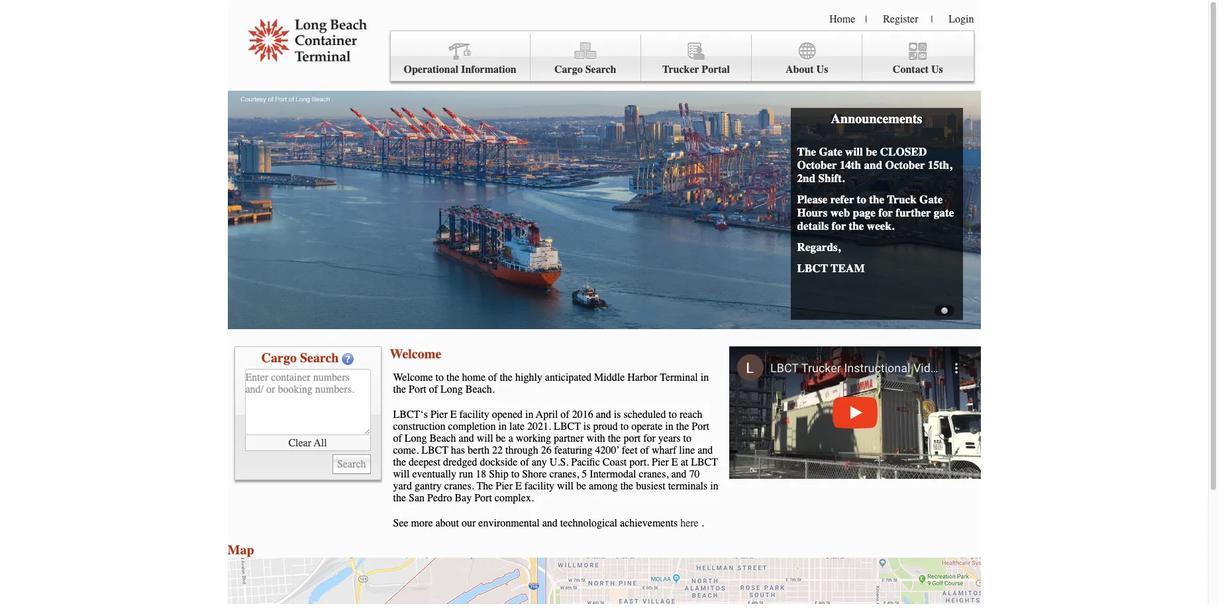 Task type: describe. For each thing, give the bounding box(es) containing it.
0 horizontal spatial facility
[[459, 409, 489, 421]]

technological
[[560, 517, 617, 529]]

gate inside please refer to the truck gate hours web page for further gate details for the week.
[[920, 193, 943, 206]]

register
[[883, 13, 918, 25]]

at
[[681, 456, 688, 468]]

and right 2016
[[596, 409, 611, 421]]

team
[[831, 262, 865, 275]]

of right home
[[488, 372, 497, 384]]

0 horizontal spatial cargo
[[261, 350, 297, 366]]

see
[[393, 517, 408, 529]]

here
[[680, 517, 699, 529]]

lbct left has
[[421, 444, 448, 456]]

2016
[[572, 409, 593, 421]]

cargo search link
[[530, 34, 641, 81]]

through
[[505, 444, 538, 456]]

the left week.
[[849, 219, 864, 233]]

2 horizontal spatial for
[[879, 206, 893, 219]]

2 vertical spatial be
[[576, 480, 586, 492]]

pedro
[[427, 492, 452, 504]]

week.
[[867, 219, 895, 233]]

beach
[[430, 433, 456, 444]]

operate
[[631, 421, 663, 433]]

the up line
[[676, 421, 689, 433]]

contact us link
[[863, 34, 973, 81]]

70
[[689, 468, 700, 480]]

the right 'among'
[[620, 480, 633, 492]]

late
[[509, 421, 525, 433]]

1 horizontal spatial facility
[[525, 480, 555, 492]]

0 horizontal spatial be
[[496, 433, 506, 444]]

truck
[[887, 193, 917, 206]]

22
[[492, 444, 503, 456]]

u.s.
[[550, 456, 569, 468]]

pacific
[[571, 456, 600, 468]]

please
[[797, 193, 828, 206]]

to inside please refer to the truck gate hours web page for further gate details for the week.
[[857, 193, 866, 206]]

in right the operate on the right of page
[[665, 421, 674, 433]]

2 cranes, from the left
[[639, 468, 669, 480]]

clear all button
[[245, 435, 371, 451]]

operational information link
[[391, 34, 530, 81]]

hours
[[797, 206, 828, 219]]

wharf
[[652, 444, 677, 456]]

about us
[[786, 64, 828, 76]]

april
[[536, 409, 558, 421]]

opened
[[492, 409, 523, 421]]

bay
[[455, 492, 472, 504]]

any
[[532, 456, 547, 468]]

1 | from the left
[[865, 14, 867, 25]]

with
[[587, 433, 605, 444]]

home link
[[830, 13, 855, 25]]

lbct down regards,​
[[797, 262, 828, 275]]

feet
[[622, 444, 638, 456]]

clear
[[288, 437, 311, 449]]

of right 'feet'
[[640, 444, 649, 456]]

yard
[[393, 480, 412, 492]]

come.
[[393, 444, 419, 456]]

a
[[509, 433, 513, 444]]

proud
[[593, 421, 618, 433]]

contact
[[893, 64, 929, 76]]

of left any
[[520, 456, 529, 468]]

gate inside the gate will be closed october 14th and october 15th, 2nd shift.
[[819, 145, 843, 158]]

operational
[[404, 64, 459, 76]]

trucker portal link
[[641, 34, 752, 81]]

in left 'late'
[[499, 421, 507, 433]]

login link
[[949, 13, 974, 25]]

1 cranes, from the left
[[549, 468, 579, 480]]

lbct's
[[393, 409, 428, 421]]

0 horizontal spatial cargo search
[[261, 350, 339, 366]]

dredged
[[443, 456, 477, 468]]

years
[[658, 433, 681, 444]]

closed
[[880, 145, 927, 158]]

to right the proud
[[621, 421, 629, 433]]

to right the years at the right of page
[[683, 433, 692, 444]]

all
[[314, 437, 327, 449]]

will down come.
[[393, 468, 410, 480]]

map
[[228, 543, 254, 558]]

home
[[830, 13, 855, 25]]

2 october from the left
[[885, 158, 925, 172]]

information
[[461, 64, 517, 76]]

line
[[679, 444, 695, 456]]

0 horizontal spatial is
[[583, 421, 591, 433]]

partner
[[554, 433, 584, 444]]

more
[[411, 517, 433, 529]]

see more about our environmental and technological achievements here .
[[393, 517, 704, 529]]

gantry
[[415, 480, 442, 492]]

please refer to the truck gate hours web page for further gate details for the week.
[[797, 193, 954, 233]]

port inside welcome to the home of the highly anticipated middle harbor terminal in the port of long beach.
[[409, 384, 426, 395]]

page
[[853, 206, 876, 219]]

cranes.
[[444, 480, 474, 492]]

4200'
[[595, 444, 620, 456]]

here link
[[680, 517, 699, 529]]

be inside the gate will be closed october 14th and october 15th, 2nd shift.
[[866, 145, 877, 158]]

for inside lbct's pier e facility opened in april of 2016 and is scheduled to reach construction completion in late 2021.  lbct is proud to operate in the port of long beach and will be a working partner with the port for years to come.  lbct has berth 22 through 26 featuring 4200' feet of wharf line and the deepest dredged dockside of any u.s. pacific coast port. pier e at lbct will eventually run 18 ship to shore cranes, 5 intermodal cranes, and 70 yard gantry cranes. the pier e facility will be among the busiest terminals in the san pedro bay port complex.
[[643, 433, 656, 444]]

intermodal
[[590, 468, 636, 480]]

the gate will be closed october 14th and october 15th, 2nd shift.
[[797, 145, 952, 185]]



Task type: vqa. For each thing, say whether or not it's contained in the screenshot.
North
no



Task type: locate. For each thing, give the bounding box(es) containing it.
web
[[830, 206, 850, 219]]

2 horizontal spatial e
[[672, 456, 678, 468]]

to left home
[[436, 372, 444, 384]]

in right terminal on the right
[[701, 372, 709, 384]]

2 vertical spatial port
[[474, 492, 492, 504]]

0 vertical spatial long
[[441, 384, 463, 395]]

0 horizontal spatial port
[[409, 384, 426, 395]]

1 us from the left
[[817, 64, 828, 76]]

2021.
[[527, 421, 551, 433]]

of down the lbct's
[[393, 433, 402, 444]]

1 horizontal spatial us
[[931, 64, 943, 76]]

2 horizontal spatial pier
[[652, 456, 669, 468]]

the
[[869, 193, 884, 206], [849, 219, 864, 233], [446, 372, 459, 384], [500, 372, 513, 384], [393, 384, 406, 395], [676, 421, 689, 433], [608, 433, 621, 444], [393, 456, 406, 468], [620, 480, 633, 492], [393, 492, 406, 504]]

welcome to the home of the highly anticipated middle harbor terminal in the port of long beach.
[[393, 372, 709, 395]]

0 horizontal spatial |
[[865, 14, 867, 25]]

home
[[462, 372, 486, 384]]

0 horizontal spatial for
[[643, 433, 656, 444]]

portal
[[702, 64, 730, 76]]

working
[[516, 433, 551, 444]]

the right run
[[477, 480, 493, 492]]

1 vertical spatial e
[[672, 456, 678, 468]]

1 horizontal spatial the
[[797, 145, 816, 158]]

in right 'late'
[[525, 409, 534, 421]]

refer
[[830, 193, 854, 206]]

1 horizontal spatial search
[[585, 64, 616, 76]]

1 horizontal spatial for
[[832, 219, 846, 233]]

is left scheduled
[[614, 409, 621, 421]]

search inside menu bar
[[585, 64, 616, 76]]

harbor
[[627, 372, 658, 384]]

cargo
[[554, 64, 583, 76], [261, 350, 297, 366]]

cranes, left 5 on the bottom left of the page
[[549, 468, 579, 480]]

gate up shift.
[[819, 145, 843, 158]]

october up truck
[[885, 158, 925, 172]]

port up the lbct's
[[409, 384, 426, 395]]

the left san
[[393, 492, 406, 504]]

will inside the gate will be closed october 14th and october 15th, 2nd shift.
[[845, 145, 863, 158]]

about
[[786, 64, 814, 76]]

the up yard
[[393, 456, 406, 468]]

october
[[797, 158, 837, 172], [885, 158, 925, 172]]

featuring
[[554, 444, 593, 456]]

lbct up featuring at the left of the page
[[554, 421, 581, 433]]

lbct team
[[797, 262, 865, 275]]

to right ship
[[511, 468, 519, 480]]

long inside lbct's pier e facility opened in april of 2016 and is scheduled to reach construction completion in late 2021.  lbct is proud to operate in the port of long beach and will be a working partner with the port for years to come.  lbct has berth 22 through 26 featuring 4200' feet of wharf line and the deepest dredged dockside of any u.s. pacific coast port. pier e at lbct will eventually run 18 ship to shore cranes, 5 intermodal cranes, and 70 yard gantry cranes. the pier e facility will be among the busiest terminals in the san pedro bay port complex.
[[405, 433, 427, 444]]

0 vertical spatial cargo
[[554, 64, 583, 76]]

5
[[582, 468, 587, 480]]

0 vertical spatial gate
[[819, 145, 843, 158]]

in right 70
[[710, 480, 719, 492]]

1 horizontal spatial cargo
[[554, 64, 583, 76]]

to right refer
[[857, 193, 866, 206]]

the left port at the bottom of page
[[608, 433, 621, 444]]

1 vertical spatial cargo search
[[261, 350, 339, 366]]

login
[[949, 13, 974, 25]]

1 vertical spatial welcome
[[393, 372, 433, 384]]

0 vertical spatial search
[[585, 64, 616, 76]]

lbct right the at
[[691, 456, 718, 468]]

1 october from the left
[[797, 158, 837, 172]]

14th and
[[840, 158, 883, 172]]

1 vertical spatial gate
[[920, 193, 943, 206]]

1 horizontal spatial october
[[885, 158, 925, 172]]

1 horizontal spatial cranes,
[[639, 468, 669, 480]]

| left login
[[931, 14, 933, 25]]

welcome for welcome to the home of the highly anticipated middle harbor terminal in the port of long beach.
[[393, 372, 433, 384]]

clear all
[[288, 437, 327, 449]]

| right home link
[[865, 14, 867, 25]]

shift.
[[818, 172, 845, 185]]

is left the proud
[[583, 421, 591, 433]]

0 horizontal spatial long
[[405, 433, 427, 444]]

will down announcements
[[845, 145, 863, 158]]

0 vertical spatial port
[[409, 384, 426, 395]]

cranes, down wharf
[[639, 468, 669, 480]]

1 vertical spatial long
[[405, 433, 427, 444]]

be left a
[[496, 433, 506, 444]]

about
[[436, 517, 459, 529]]

will
[[845, 145, 863, 158], [477, 433, 493, 444], [393, 468, 410, 480], [557, 480, 574, 492]]

and left 70
[[671, 468, 687, 480]]

cargo search
[[554, 64, 616, 76], [261, 350, 339, 366]]

for right port at the bottom of page
[[643, 433, 656, 444]]

facility down beach.
[[459, 409, 489, 421]]

anticipated
[[545, 372, 592, 384]]

port
[[409, 384, 426, 395], [692, 421, 709, 433], [474, 492, 492, 504]]

0 horizontal spatial october
[[797, 158, 837, 172]]

2 vertical spatial e
[[515, 480, 522, 492]]

port
[[624, 433, 641, 444]]

facility
[[459, 409, 489, 421], [525, 480, 555, 492]]

the left home
[[446, 372, 459, 384]]

welcome
[[390, 346, 441, 362], [393, 372, 433, 384]]

to left reach
[[669, 409, 677, 421]]

e
[[450, 409, 457, 421], [672, 456, 678, 468], [515, 480, 522, 492]]

gate
[[819, 145, 843, 158], [920, 193, 943, 206]]

welcome for welcome
[[390, 346, 441, 362]]

0 horizontal spatial e
[[450, 409, 457, 421]]

2 us from the left
[[931, 64, 943, 76]]

1 vertical spatial the
[[477, 480, 493, 492]]

construction
[[393, 421, 446, 433]]

cargo inside menu bar
[[554, 64, 583, 76]]

pier down dockside
[[496, 480, 513, 492]]

us right about at the right
[[817, 64, 828, 76]]

0 horizontal spatial pier
[[431, 409, 448, 421]]

1 vertical spatial search
[[300, 350, 339, 366]]

coast
[[603, 456, 627, 468]]

port.
[[630, 456, 649, 468]]

highly
[[515, 372, 542, 384]]

0 horizontal spatial the
[[477, 480, 493, 492]]

is
[[614, 409, 621, 421], [583, 421, 591, 433]]

trucker
[[662, 64, 699, 76]]

lbct
[[797, 262, 828, 275], [554, 421, 581, 433], [421, 444, 448, 456], [691, 456, 718, 468]]

ship
[[489, 468, 509, 480]]

for right "page" on the top right
[[879, 206, 893, 219]]

will left a
[[477, 433, 493, 444]]

run
[[459, 468, 473, 480]]

middle
[[594, 372, 625, 384]]

the up the lbct's
[[393, 384, 406, 395]]

1 horizontal spatial e
[[515, 480, 522, 492]]

0 vertical spatial welcome
[[390, 346, 441, 362]]

the inside lbct's pier e facility opened in april of 2016 and is scheduled to reach construction completion in late 2021.  lbct is proud to operate in the port of long beach and will be a working partner with the port for years to come.  lbct has berth 22 through 26 featuring 4200' feet of wharf line and the deepest dredged dockside of any u.s. pacific coast port. pier e at lbct will eventually run 18 ship to shore cranes, 5 intermodal cranes, and 70 yard gantry cranes. the pier e facility will be among the busiest terminals in the san pedro bay port complex.
[[477, 480, 493, 492]]

1 vertical spatial port
[[692, 421, 709, 433]]

us
[[817, 64, 828, 76], [931, 64, 943, 76]]

0 vertical spatial pier
[[431, 409, 448, 421]]

pier up beach at the left bottom
[[431, 409, 448, 421]]

0 vertical spatial facility
[[459, 409, 489, 421]]

1 vertical spatial facility
[[525, 480, 555, 492]]

e up beach at the left bottom
[[450, 409, 457, 421]]

1 horizontal spatial pier
[[496, 480, 513, 492]]

gate right truck
[[920, 193, 943, 206]]

2 vertical spatial pier
[[496, 480, 513, 492]]

in inside welcome to the home of the highly anticipated middle harbor terminal in the port of long beach.
[[701, 372, 709, 384]]

contact us
[[893, 64, 943, 76]]

1 horizontal spatial gate
[[920, 193, 943, 206]]

long
[[441, 384, 463, 395], [405, 433, 427, 444]]

26
[[541, 444, 552, 456]]

0 vertical spatial be
[[866, 145, 877, 158]]

1 horizontal spatial |
[[931, 14, 933, 25]]

1 vertical spatial be
[[496, 433, 506, 444]]

busiest
[[636, 480, 666, 492]]

port up line
[[692, 421, 709, 433]]

welcome inside welcome to the home of the highly anticipated middle harbor terminal in the port of long beach.
[[393, 372, 433, 384]]

long down the lbct's
[[405, 433, 427, 444]]

us for about us
[[817, 64, 828, 76]]

2 horizontal spatial port
[[692, 421, 709, 433]]

port right bay
[[474, 492, 492, 504]]

facility down any
[[525, 480, 555, 492]]

for right "details"
[[832, 219, 846, 233]]

1 horizontal spatial long
[[441, 384, 463, 395]]

0 horizontal spatial gate
[[819, 145, 843, 158]]

0 horizontal spatial us
[[817, 64, 828, 76]]

shore
[[522, 468, 547, 480]]

and right line
[[698, 444, 713, 456]]

of
[[488, 372, 497, 384], [429, 384, 438, 395], [561, 409, 569, 421], [393, 433, 402, 444], [640, 444, 649, 456], [520, 456, 529, 468]]

1 vertical spatial pier
[[652, 456, 669, 468]]

0 horizontal spatial search
[[300, 350, 339, 366]]

18
[[476, 468, 486, 480]]

search
[[585, 64, 616, 76], [300, 350, 339, 366]]

1 horizontal spatial is
[[614, 409, 621, 421]]

2nd
[[797, 172, 816, 185]]

the left truck
[[869, 193, 884, 206]]

deepest
[[409, 456, 441, 468]]

menu bar containing operational information
[[390, 30, 974, 81]]

trucker portal
[[662, 64, 730, 76]]

1 vertical spatial cargo
[[261, 350, 297, 366]]

eventually
[[412, 468, 456, 480]]

terminal
[[660, 372, 698, 384]]

among
[[589, 480, 618, 492]]

the up 2nd
[[797, 145, 816, 158]]

dockside
[[480, 456, 518, 468]]

None submit
[[333, 454, 371, 474]]

0 vertical spatial cargo search
[[554, 64, 616, 76]]

0 horizontal spatial cranes,
[[549, 468, 579, 480]]

0 vertical spatial the
[[797, 145, 816, 158]]

menu bar
[[390, 30, 974, 81]]

regards,​
[[797, 240, 841, 254]]

scheduled
[[624, 409, 666, 421]]

1 horizontal spatial port
[[474, 492, 492, 504]]

2 horizontal spatial be
[[866, 145, 877, 158]]

be left closed
[[866, 145, 877, 158]]

complex.
[[495, 492, 534, 504]]

us for contact us
[[931, 64, 943, 76]]

long inside welcome to the home of the highly anticipated middle harbor terminal in the port of long beach.
[[441, 384, 463, 395]]

to inside welcome to the home of the highly anticipated middle harbor terminal in the port of long beach.
[[436, 372, 444, 384]]

pier right port.
[[652, 456, 669, 468]]

our
[[462, 517, 476, 529]]

long left beach.
[[441, 384, 463, 395]]

1 horizontal spatial be
[[576, 480, 586, 492]]

the left highly
[[500, 372, 513, 384]]

and right beach at the left bottom
[[459, 433, 474, 444]]

about us link
[[752, 34, 863, 81]]

2 | from the left
[[931, 14, 933, 25]]

us right contact
[[931, 64, 943, 76]]

1 horizontal spatial cargo search
[[554, 64, 616, 76]]

Enter container numbers and/ or booking numbers. text field
[[245, 369, 371, 435]]

environmental
[[479, 517, 540, 529]]

the
[[797, 145, 816, 158], [477, 480, 493, 492]]

be left 'among'
[[576, 480, 586, 492]]

has
[[451, 444, 465, 456]]

e left the at
[[672, 456, 678, 468]]

announcements
[[831, 111, 922, 127]]

gate
[[934, 206, 954, 219]]

the inside the gate will be closed october 14th and october 15th, 2nd shift.
[[797, 145, 816, 158]]

of up construction on the bottom of the page
[[429, 384, 438, 395]]

operational information
[[404, 64, 517, 76]]

and left technological
[[542, 517, 558, 529]]

of left 2016
[[561, 409, 569, 421]]

october up please
[[797, 158, 837, 172]]

register link
[[883, 13, 918, 25]]

san
[[409, 492, 425, 504]]

e left shore
[[515, 480, 522, 492]]

berth
[[468, 444, 490, 456]]

terminals
[[668, 480, 708, 492]]

0 vertical spatial e
[[450, 409, 457, 421]]

will left 5 on the bottom left of the page
[[557, 480, 574, 492]]



